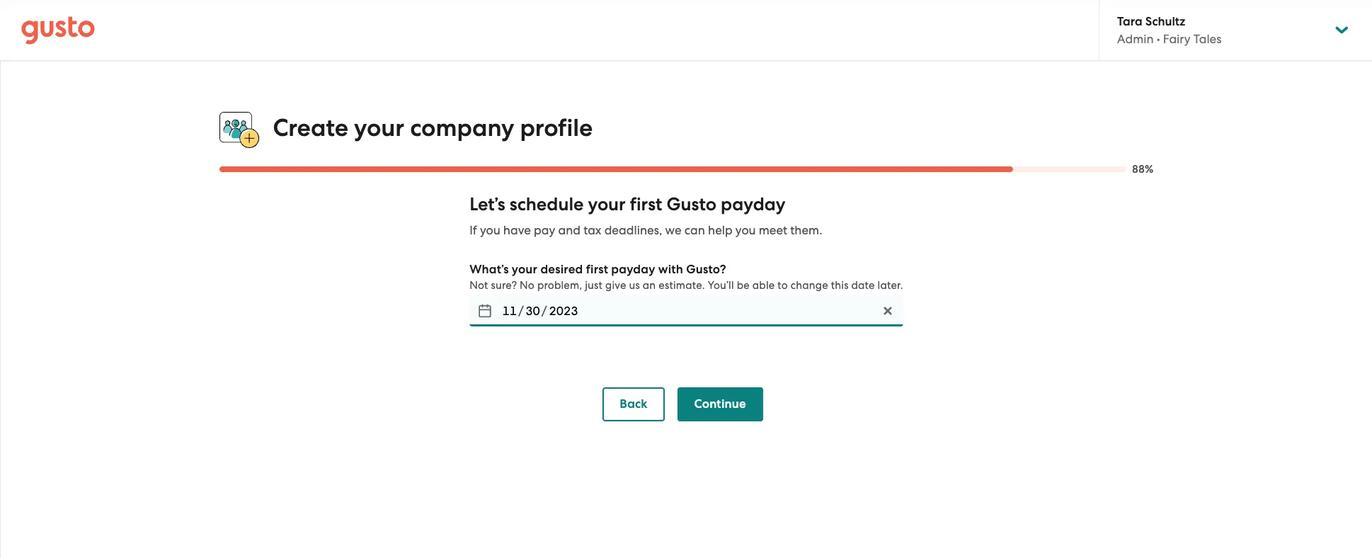 Task type: describe. For each thing, give the bounding box(es) containing it.
just
[[585, 279, 603, 292]]

this
[[831, 279, 849, 292]]

Day (dd) field
[[524, 300, 542, 322]]

if you have pay and tax deadlines, we can help you meet them.
[[470, 223, 823, 237]]

tax
[[584, 223, 602, 237]]

we
[[666, 223, 682, 237]]

date
[[852, 279, 875, 292]]

first for payday
[[586, 262, 609, 277]]

give
[[606, 279, 627, 292]]

with
[[659, 262, 684, 277]]

you'll
[[708, 279, 734, 292]]

1 you from the left
[[480, 223, 501, 237]]

continue button
[[678, 388, 763, 422]]

estimate.
[[659, 279, 705, 292]]

back
[[620, 397, 648, 412]]

let's
[[470, 194, 506, 215]]

help
[[708, 223, 733, 237]]

gusto
[[667, 194, 717, 215]]

meet
[[759, 223, 788, 237]]

back link
[[603, 388, 665, 422]]

to
[[778, 279, 788, 292]]

payday inside what's your desired first payday with gusto? not sure? no problem, just give us an estimate. you'll be able to change this date later.
[[612, 262, 656, 277]]

let's schedule your first gusto payday
[[470, 194, 786, 215]]

gusto?
[[687, 262, 727, 277]]

2 horizontal spatial your
[[588, 194, 626, 215]]

not
[[470, 279, 488, 292]]

continue
[[695, 397, 746, 412]]

tara
[[1118, 14, 1143, 29]]

deadlines,
[[605, 223, 663, 237]]

profile
[[520, 113, 593, 142]]

problem,
[[538, 279, 583, 292]]

desired
[[541, 262, 583, 277]]

2 / from the left
[[542, 304, 548, 318]]

1 horizontal spatial payday
[[721, 194, 786, 215]]

what's
[[470, 262, 509, 277]]

be
[[737, 279, 750, 292]]

what's your desired first payday with gusto? not sure? no problem, just give us an estimate. you'll be able to change this date later.
[[470, 262, 904, 292]]

88%
[[1133, 163, 1154, 176]]



Task type: locate. For each thing, give the bounding box(es) containing it.
your for desired
[[512, 262, 538, 277]]

1 horizontal spatial you
[[736, 223, 756, 237]]

0 vertical spatial first
[[630, 194, 663, 215]]

you right help
[[736, 223, 756, 237]]

1 vertical spatial first
[[586, 262, 609, 277]]

change
[[791, 279, 829, 292]]

•
[[1157, 32, 1161, 46]]

them.
[[791, 223, 823, 237]]

fairy
[[1164, 32, 1191, 46]]

can
[[685, 223, 705, 237]]

your up no at the left bottom of page
[[512, 262, 538, 277]]

your inside what's your desired first payday with gusto? not sure? no problem, just give us an estimate. you'll be able to change this date later.
[[512, 262, 538, 277]]

0 horizontal spatial you
[[480, 223, 501, 237]]

your for company
[[354, 113, 404, 142]]

admin
[[1118, 32, 1154, 46]]

1 horizontal spatial your
[[512, 262, 538, 277]]

0 horizontal spatial /
[[519, 304, 524, 318]]

Month (mm) field
[[501, 300, 519, 322]]

payday
[[721, 194, 786, 215], [612, 262, 656, 277]]

payday up the 'us' in the bottom left of the page
[[612, 262, 656, 277]]

have
[[504, 223, 531, 237]]

your up the tax
[[588, 194, 626, 215]]

no
[[520, 279, 535, 292]]

you
[[480, 223, 501, 237], [736, 223, 756, 237]]

tales
[[1194, 32, 1222, 46]]

0 vertical spatial payday
[[721, 194, 786, 215]]

your
[[354, 113, 404, 142], [588, 194, 626, 215], [512, 262, 538, 277]]

0 horizontal spatial your
[[354, 113, 404, 142]]

/ down no at the left bottom of page
[[519, 304, 524, 318]]

1 / from the left
[[519, 304, 524, 318]]

if
[[470, 223, 477, 237]]

tara schultz admin • fairy tales
[[1118, 14, 1222, 46]]

0 horizontal spatial first
[[586, 262, 609, 277]]

2 you from the left
[[736, 223, 756, 237]]

sure?
[[491, 279, 517, 292]]

first up just
[[586, 262, 609, 277]]

payday up meet
[[721, 194, 786, 215]]

you right "if"
[[480, 223, 501, 237]]

your right create
[[354, 113, 404, 142]]

able
[[753, 279, 775, 292]]

2 vertical spatial your
[[512, 262, 538, 277]]

/ down problem,
[[542, 304, 548, 318]]

home image
[[21, 16, 95, 44]]

and
[[559, 223, 581, 237]]

us
[[629, 279, 640, 292]]

Year (yyyy) field
[[548, 300, 580, 322]]

0 horizontal spatial payday
[[612, 262, 656, 277]]

1 horizontal spatial first
[[630, 194, 663, 215]]

create
[[273, 113, 349, 142]]

later.
[[878, 279, 904, 292]]

first up if you have pay and tax deadlines, we can help you meet them.
[[630, 194, 663, 215]]

1 vertical spatial payday
[[612, 262, 656, 277]]

create your company profile
[[273, 113, 593, 142]]

0 vertical spatial your
[[354, 113, 404, 142]]

schedule
[[510, 194, 584, 215]]

pay
[[534, 223, 556, 237]]

first for gusto
[[630, 194, 663, 215]]

first inside what's your desired first payday with gusto? not sure? no problem, just give us an estimate. you'll be able to change this date later.
[[586, 262, 609, 277]]

company
[[410, 113, 514, 142]]

1 vertical spatial your
[[588, 194, 626, 215]]

schultz
[[1146, 14, 1186, 29]]

first
[[630, 194, 663, 215], [586, 262, 609, 277]]

an
[[643, 279, 656, 292]]

/
[[519, 304, 524, 318], [542, 304, 548, 318]]

1 horizontal spatial /
[[542, 304, 548, 318]]



Task type: vqa. For each thing, say whether or not it's contained in the screenshot.
What's
yes



